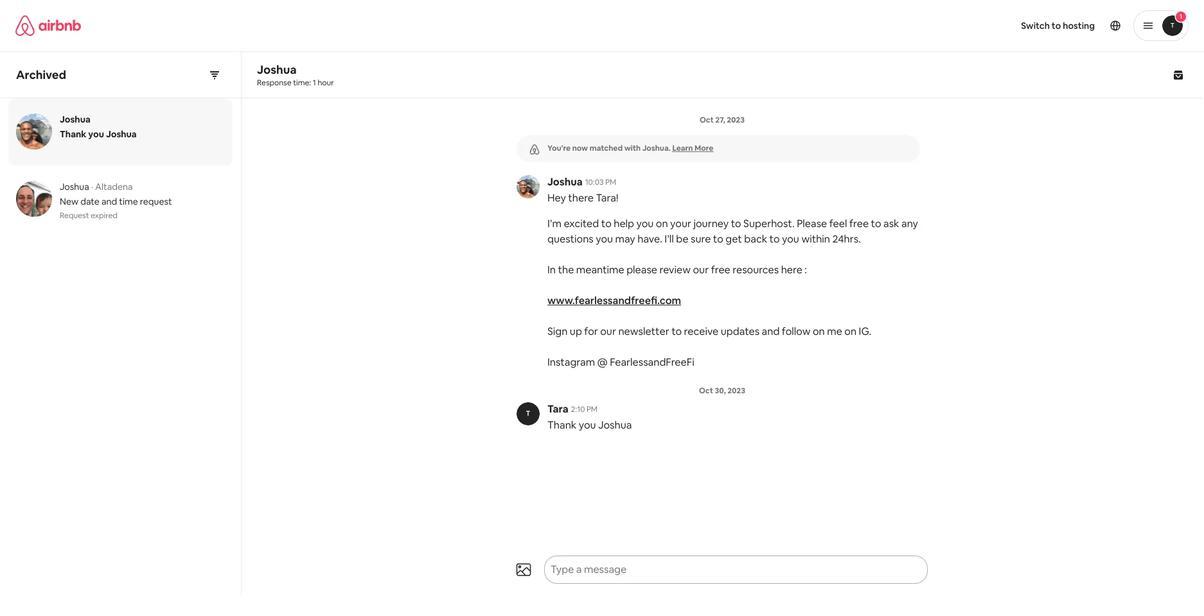 Task type: describe. For each thing, give the bounding box(es) containing it.
please
[[797, 217, 827, 231]]

receive
[[684, 325, 719, 339]]

ask
[[884, 217, 899, 231]]

1 vertical spatial our
[[600, 325, 616, 339]]

filter conversations. current filter: archived conversations image
[[209, 70, 220, 80]]

feel
[[829, 217, 847, 231]]

select to open user profile for joshua image
[[517, 175, 540, 199]]

date
[[80, 196, 100, 208]]

oct 27, 2023
[[700, 115, 745, 125]]

pm for joshua
[[587, 405, 597, 415]]

you left within
[[782, 233, 799, 246]]

request
[[60, 211, 89, 221]]

to left receive
[[672, 325, 682, 339]]

any
[[901, 217, 918, 231]]

27,
[[715, 115, 725, 125]]

learn
[[672, 143, 693, 154]]

hosting
[[1063, 20, 1095, 31]]

joshua up altadena
[[106, 129, 137, 140]]

request
[[140, 196, 172, 208]]

1 button
[[1133, 10, 1189, 41]]

joshua button
[[547, 175, 583, 190]]

expired
[[91, 211, 118, 221]]

fearlessandfreefi
[[610, 356, 694, 369]]

sign
[[547, 325, 568, 339]]

joshua for new
[[60, 181, 89, 193]]

you're
[[547, 143, 571, 154]]

me
[[827, 325, 842, 339]]

thank inside joshua thank you joshua
[[60, 129, 86, 140]]

i'm
[[547, 217, 562, 231]]

ig.
[[859, 325, 871, 339]]

there
[[568, 191, 594, 205]]

airbnb service says you're now matched with joshua.. sent oct 27, 2023, 11:07 am group
[[502, 100, 942, 163]]

joshua.
[[642, 143, 671, 154]]

free inside i'm excited to help you on your journey to superhost. please feel free to ask any questions you may have. i'll be sure to get back to you within 24hrs.
[[849, 217, 869, 231]]

have.
[[638, 233, 662, 246]]

on inside i'm excited to help you on your journey to superhost. please feel free to ask any questions you may have. i'll be sure to get back to you within 24hrs.
[[656, 217, 668, 231]]

new
[[60, 196, 79, 208]]

now
[[572, 143, 588, 154]]

tara!
[[596, 191, 619, 205]]

sure
[[691, 233, 711, 246]]

you inside tara 2:10 pm thank you joshua
[[579, 419, 596, 432]]

0 vertical spatial our
[[693, 263, 709, 277]]

to down superhost.
[[770, 233, 780, 246]]

joshua response time: 1 hour
[[257, 62, 334, 88]]

may
[[615, 233, 635, 246]]

time
[[119, 196, 138, 208]]

back
[[744, 233, 767, 246]]

to left ask
[[871, 217, 881, 231]]

10:03
[[585, 177, 604, 188]]

follow
[[782, 325, 811, 339]]

your
[[670, 217, 691, 231]]

be
[[676, 233, 689, 246]]

here
[[781, 263, 802, 277]]

tara 2:10 pm thank you joshua
[[547, 403, 632, 432]]

Type a message text field
[[546, 558, 903, 583]]

please
[[627, 263, 657, 277]]

the
[[558, 263, 574, 277]]

joshua for joshua
[[60, 114, 90, 125]]

hey
[[547, 191, 566, 205]]

to inside switch to hosting link
[[1052, 20, 1061, 31]]

meantime
[[576, 263, 624, 277]]

1 inside dropdown button
[[1180, 12, 1182, 21]]

switch
[[1021, 20, 1050, 31]]

profile element
[[617, 0, 1189, 51]]

you're now matched with joshua. learn more
[[547, 143, 713, 154]]

switch to hosting link
[[1013, 12, 1103, 39]]

www.fearlessandfreefi.com
[[547, 294, 681, 308]]

:
[[805, 263, 807, 277]]

most recent message. tara sent thank you joshua. sent oct 30, 2023, 2:10 pm group
[[502, 371, 942, 434]]

2023 for oct 27, 2023
[[727, 115, 745, 125]]

in the meantime please review our free resources here :
[[547, 263, 807, 277]]

with
[[624, 143, 641, 154]]

updates
[[721, 325, 760, 339]]

excited
[[564, 217, 599, 231]]

@
[[597, 356, 608, 369]]



Task type: locate. For each thing, give the bounding box(es) containing it.
time:
[[293, 77, 311, 88]]

altadena
[[95, 181, 133, 193]]

thank
[[60, 129, 86, 140], [547, 419, 577, 432]]

1 horizontal spatial free
[[849, 217, 869, 231]]

joshua down the instagram @ fearlessandfreefi
[[598, 419, 632, 432]]

more
[[695, 143, 713, 154]]

pm for tara!
[[605, 177, 616, 188]]

joshua inside tara 2:10 pm thank you joshua
[[598, 419, 632, 432]]

2:10
[[571, 405, 585, 415]]

joshua up response
[[257, 62, 297, 77]]

free down get on the right
[[711, 263, 730, 277]]

0 horizontal spatial pm
[[587, 405, 597, 415]]

i'm excited to help you on your journey to superhost. please feel free to ask any questions you may have. i'll be sure to get back to you within 24hrs.
[[547, 217, 918, 246]]

messaging page main contents element
[[0, 51, 1204, 597]]

in
[[547, 263, 556, 277]]

you
[[88, 129, 104, 140], [636, 217, 654, 231], [596, 233, 613, 246], [782, 233, 799, 246], [579, 419, 596, 432]]

oct inside airbnb service says you're now matched with joshua.. sent oct 27, 2023, 11:07 am group
[[700, 115, 714, 125]]

you down 2:10
[[579, 419, 596, 432]]

1 vertical spatial thank
[[547, 419, 577, 432]]

oct inside most recent message. tara sent thank you joshua. sent oct 30, 2023, 2:10 pm group
[[699, 386, 713, 396]]

2023 right 27,
[[727, 115, 745, 125]]

joshua thank you joshua
[[60, 114, 137, 140]]

response
[[257, 77, 291, 88]]

joshua up hey
[[547, 175, 583, 189]]

help
[[614, 217, 634, 231]]

you inside joshua thank you joshua
[[88, 129, 104, 140]]

to left 'help'
[[601, 217, 612, 231]]

pm
[[605, 177, 616, 188], [587, 405, 597, 415]]

oct left 27,
[[700, 115, 714, 125]]

joshua inside joshua 10:03 pm hey there tara!
[[547, 175, 583, 189]]

1 oct from the top
[[700, 115, 714, 125]]

matched
[[590, 143, 623, 154]]

joshua inside joshua response time: 1 hour
[[257, 62, 297, 77]]

1 vertical spatial free
[[711, 263, 730, 277]]

end of inbox data group
[[1, 237, 240, 240]]

our
[[693, 263, 709, 277], [600, 325, 616, 339]]

0 vertical spatial 1
[[1180, 12, 1182, 21]]

and inside joshua · altadena new date and time request request expired
[[101, 196, 117, 208]]

i'll
[[665, 233, 674, 246]]

to
[[1052, 20, 1061, 31], [601, 217, 612, 231], [731, 217, 741, 231], [871, 217, 881, 231], [713, 233, 723, 246], [770, 233, 780, 246], [672, 325, 682, 339]]

instagram
[[547, 356, 595, 369]]

oct
[[700, 115, 714, 125], [699, 386, 713, 396]]

2023 for oct 30, 2023
[[727, 386, 745, 396]]

1 vertical spatial 1
[[313, 77, 316, 88]]

tara button
[[547, 403, 568, 417]]

and up the expired
[[101, 196, 117, 208]]

questions
[[547, 233, 594, 246]]

superhost.
[[744, 217, 795, 231]]

and
[[101, 196, 117, 208], [762, 325, 780, 339]]

to left get on the right
[[713, 233, 723, 246]]

free up 24hrs.
[[849, 217, 869, 231]]

joshua up new
[[60, 181, 89, 193]]

learn more link
[[672, 143, 713, 154]]

0 vertical spatial thank
[[60, 129, 86, 140]]

1 vertical spatial oct
[[699, 386, 713, 396]]

1 horizontal spatial and
[[762, 325, 780, 339]]

you up ·
[[88, 129, 104, 140]]

0 horizontal spatial our
[[600, 325, 616, 339]]

select to open user profile for joshua image
[[517, 175, 540, 199]]

www.fearlessandfreefi.com link
[[547, 294, 681, 308]]

oct for oct 27, 2023
[[700, 115, 714, 125]]

pm up tara! on the top of the page
[[605, 177, 616, 188]]

on up i'll
[[656, 217, 668, 231]]

resources
[[733, 263, 779, 277]]

archived
[[16, 67, 66, 82]]

get
[[726, 233, 742, 246]]

0 horizontal spatial thank
[[60, 129, 86, 140]]

up
[[570, 325, 582, 339]]

0 vertical spatial oct
[[700, 115, 714, 125]]

2 horizontal spatial on
[[845, 325, 857, 339]]

1 vertical spatial pm
[[587, 405, 597, 415]]

2023
[[727, 115, 745, 125], [727, 386, 745, 396]]

joshua 10:03 pm hey there tara!
[[547, 175, 619, 205]]

to up get on the right
[[731, 217, 741, 231]]

on left me
[[813, 325, 825, 339]]

30,
[[715, 386, 726, 396]]

joshua for 1
[[257, 62, 297, 77]]

for
[[584, 325, 598, 339]]

review
[[660, 263, 691, 277]]

1 horizontal spatial thank
[[547, 419, 577, 432]]

joshua down archived
[[60, 114, 90, 125]]

0 vertical spatial 2023
[[727, 115, 745, 125]]

instagram @ fearlessandfreefi
[[547, 356, 694, 369]]

1 horizontal spatial 1
[[1180, 12, 1182, 21]]

hour
[[318, 77, 334, 88]]

pm right 2:10
[[587, 405, 597, 415]]

our right for
[[600, 325, 616, 339]]

journey
[[694, 217, 729, 231]]

1 horizontal spatial on
[[813, 325, 825, 339]]

and left follow
[[762, 325, 780, 339]]

0 horizontal spatial 1
[[313, 77, 316, 88]]

oct 30, 2023
[[699, 386, 745, 396]]

list of conversations group
[[1, 98, 240, 240]]

1
[[1180, 12, 1182, 21], [313, 77, 316, 88]]

0 horizontal spatial on
[[656, 217, 668, 231]]

·
[[91, 181, 93, 193]]

1 vertical spatial 2023
[[727, 386, 745, 396]]

pm inside joshua 10:03 pm hey there tara!
[[605, 177, 616, 188]]

0 horizontal spatial and
[[101, 196, 117, 208]]

0 horizontal spatial free
[[711, 263, 730, 277]]

tara
[[547, 403, 568, 416]]

2 oct from the top
[[699, 386, 713, 396]]

to right switch
[[1052, 20, 1061, 31]]

thank inside tara 2:10 pm thank you joshua
[[547, 419, 577, 432]]

switch to hosting
[[1021, 20, 1095, 31]]

2023 right 30,
[[727, 386, 745, 396]]

0 vertical spatial free
[[849, 217, 869, 231]]

1 horizontal spatial our
[[693, 263, 709, 277]]

0 vertical spatial pm
[[605, 177, 616, 188]]

free
[[849, 217, 869, 231], [711, 263, 730, 277]]

joshua inside joshua · altadena new date and time request request expired
[[60, 181, 89, 193]]

0 vertical spatial and
[[101, 196, 117, 208]]

within
[[802, 233, 830, 246]]

on left 'ig.'
[[845, 325, 857, 339]]

joshua for hey
[[547, 175, 583, 189]]

pm inside tara 2:10 pm thank you joshua
[[587, 405, 597, 415]]

you left 'may'
[[596, 233, 613, 246]]

our right review
[[693, 263, 709, 277]]

1 inside joshua response time: 1 hour
[[313, 77, 316, 88]]

oct for oct 30, 2023
[[699, 386, 713, 396]]

on
[[656, 217, 668, 231], [813, 325, 825, 339], [845, 325, 857, 339]]

joshua
[[257, 62, 297, 77], [60, 114, 90, 125], [106, 129, 137, 140], [547, 175, 583, 189], [60, 181, 89, 193], [598, 419, 632, 432]]

select to open user profile for tara image
[[517, 403, 540, 426], [517, 403, 540, 426]]

you up have.
[[636, 217, 654, 231]]

24hrs.
[[832, 233, 861, 246]]

1 horizontal spatial pm
[[605, 177, 616, 188]]

oct left 30,
[[699, 386, 713, 396]]

newsletter
[[618, 325, 669, 339]]

sign up for our newsletter to receive updates and follow on me on ig.
[[547, 325, 871, 339]]

1 vertical spatial and
[[762, 325, 780, 339]]

joshua · altadena new date and time request request expired
[[60, 181, 172, 221]]



Task type: vqa. For each thing, say whether or not it's contained in the screenshot.
Guesthouse
no



